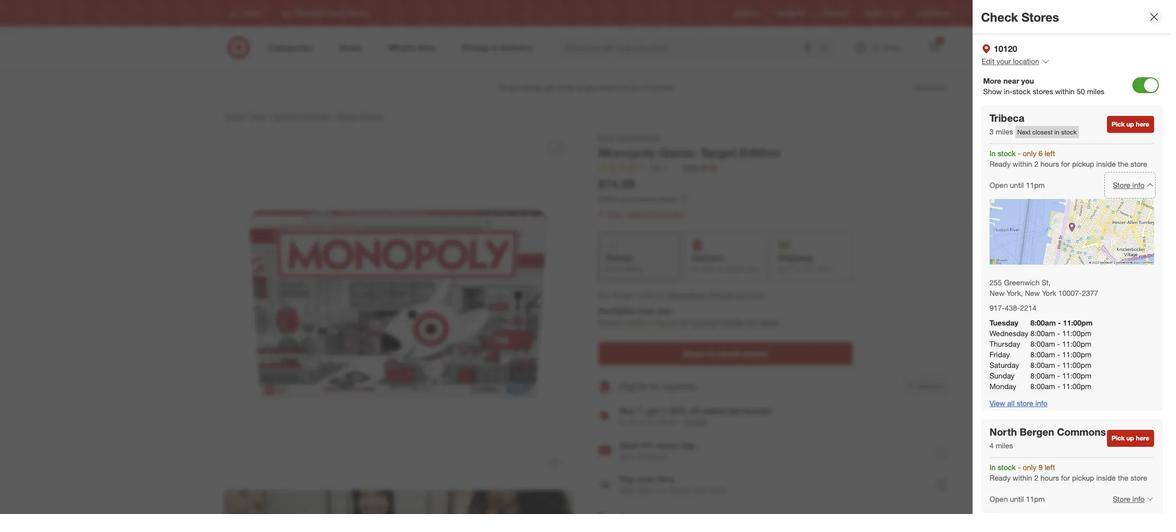 Task type: vqa. For each thing, say whether or not it's contained in the screenshot.
Apply For Credit
no



Task type: describe. For each thing, give the bounding box(es) containing it.
with inside the save 5% every day with redcard
[[620, 452, 634, 461]]

inside for tribeca
[[1097, 159, 1116, 168]]

find
[[918, 9, 930, 17]]

show inside more near you show in-stock stores within 50 miles
[[984, 87, 1002, 96]]

pick up here button for north bergen commons
[[1107, 430, 1155, 447]]

board games link
[[337, 112, 383, 121]]

today
[[742, 265, 758, 273]]

the inside available near you ready within 2 hours for pickup inside the store
[[745, 318, 757, 328]]

for left this at the right top
[[645, 209, 654, 218]]

target circle
[[865, 9, 901, 17]]

in for tribeca
[[990, 149, 996, 158]]

8:00am - 11:00pm for friday
[[1031, 350, 1092, 359]]

this
[[656, 209, 668, 218]]

store for north bergen commons
[[1113, 494, 1131, 503]]

time
[[656, 474, 674, 484]]

- for thursday
[[1058, 339, 1061, 348]]

store info for north bergen commons
[[1113, 494, 1145, 503]]

1 new from the left
[[990, 289, 1005, 298]]

soon
[[701, 265, 715, 273]]

search
[[815, 43, 840, 54]]

save
[[620, 440, 639, 450]]

11am
[[725, 265, 741, 273]]

for inside the in stock - only 9 left ready within 2 hours for pickup inside the store
[[1062, 473, 1070, 482]]

pick for tribeca
[[1112, 120, 1125, 128]]

8:00am for monday
[[1031, 382, 1056, 391]]

store info for tribeca
[[1113, 180, 1145, 189]]

target link
[[224, 112, 244, 121]]

10120
[[994, 43, 1018, 54]]

8:00am - 11:00pm for saturday
[[1031, 360, 1092, 369]]

in-
[[620, 417, 629, 426]]

in- inside more near you show in-stock stores within 50 miles
[[1004, 87, 1013, 96]]

up for north bergen commons
[[1127, 434, 1135, 442]]

york
[[1042, 289, 1057, 298]]

9
[[1039, 462, 1043, 471]]

within inside available near you ready within 2 hours for pickup inside the store
[[625, 318, 647, 328]]

shipping get it by thu, dec 7
[[778, 253, 834, 273]]

available
[[617, 265, 642, 273]]

ready inside available near you ready within 2 hours for pickup inside the store
[[598, 318, 623, 328]]

wednesday 8:00am - 11:00pm
[[990, 329, 1092, 338]]

2 games from the left
[[359, 112, 383, 121]]

affirm
[[636, 486, 656, 495]]

available
[[598, 306, 635, 316]]

8:00am for saturday
[[1031, 360, 1056, 369]]

see 1 deal for this item
[[608, 209, 685, 218]]

miles inside more near you show in-stock stores within 50 miles
[[1087, 87, 1105, 96]]

commons
[[1057, 426, 1106, 438]]

it
[[790, 265, 793, 273]]

registry
[[736, 9, 759, 17]]

view
[[990, 399, 1006, 408]]

hours for tribeca
[[1041, 159, 1060, 168]]

ad
[[798, 9, 806, 17]]

for right the eligible
[[649, 381, 659, 392]]

50%
[[669, 406, 687, 416]]

open for bergen
[[990, 494, 1008, 503]]

stock inside 'in stock - only 6 left ready within 2 hours for pickup inside the store'
[[998, 149, 1016, 158]]

- for sunday
[[1058, 371, 1061, 380]]

255 greenwich st, new york, new york 10007-2377 map image
[[990, 199, 1155, 265]]

1 / from the left
[[246, 112, 249, 121]]

11pm for commons
[[1026, 494, 1045, 503]]

redcard inside the save 5% every day with redcard
[[636, 452, 666, 461]]

stores inside more near you show in-stock stores within 50 miles
[[1033, 87, 1054, 96]]

save 5% every day with redcard
[[620, 440, 695, 461]]

stock inside more near you show in-stock stores within 50 miles
[[1013, 87, 1031, 96]]

1 inside the buy 1, get 1 50% off select toy brands in-store or online ∙ details
[[662, 406, 667, 416]]

herald
[[709, 289, 734, 300]]

pickup
[[605, 253, 633, 263]]

york,
[[1007, 289, 1023, 298]]

8:00am for tuesday
[[1031, 318, 1056, 327]]

255 greenwich st, new york, new york 10007-2377
[[990, 278, 1099, 298]]

find stores link
[[918, 9, 950, 18]]

target for target / toys / games & puzzles / board games
[[224, 112, 244, 121]]

add item
[[917, 382, 943, 390]]

see
[[608, 209, 621, 218]]

item inside button
[[931, 382, 943, 390]]

check stores
[[981, 9, 1060, 24]]

2 for north bergen commons
[[1035, 473, 1039, 482]]

target for target circle
[[865, 9, 883, 17]]

brands
[[743, 406, 771, 416]]

2 / from the left
[[268, 112, 270, 121]]

deal
[[629, 209, 643, 218]]

here for north bergen commons
[[1136, 434, 1150, 442]]

monday
[[990, 382, 1017, 391]]

day
[[681, 440, 695, 450]]

in stock - only 9 left ready within 2 hours for pickup inside the store
[[990, 462, 1148, 482]]

square
[[736, 289, 763, 300]]

wednesday
[[990, 329, 1029, 338]]

776 link
[[598, 162, 671, 175]]

you for available near you
[[657, 306, 672, 316]]

- inside the in stock - only 9 left ready within 2 hours for pickup inside the store
[[1018, 462, 1021, 471]]

2 inside available near you ready within 2 hours for pickup inside the store
[[650, 318, 654, 328]]

up for tribeca
[[1127, 120, 1135, 128]]

find stores
[[918, 9, 950, 17]]

st,
[[1042, 278, 1051, 287]]

0 vertical spatial at
[[700, 163, 707, 172]]

917-438-2214
[[990, 303, 1037, 312]]

8:00am - 11:00pm for tuesday
[[1031, 318, 1093, 327]]

left for commons
[[1045, 462, 1056, 471]]

every
[[657, 440, 679, 450]]

by
[[795, 265, 802, 273]]

toys
[[251, 112, 265, 121]]

in
[[1055, 128, 1060, 136]]

5%
[[641, 440, 654, 450]]

near for in-
[[1004, 76, 1020, 85]]

thu,
[[803, 265, 816, 273]]

- for monday
[[1058, 382, 1061, 391]]

438-
[[1005, 303, 1020, 312]]

within for more near you show in-stock stores within 50 miles
[[1056, 87, 1075, 96]]

1 horizontal spatial over
[[692, 486, 706, 495]]

greenwich
[[1004, 278, 1040, 287]]

target circle link
[[865, 9, 901, 18]]

until for 3
[[1010, 180, 1024, 189]]

show inside button
[[683, 348, 705, 359]]

toys link
[[251, 112, 265, 121]]

3
[[990, 127, 994, 136]]

50
[[1077, 87, 1085, 96]]

or
[[647, 417, 654, 426]]

tribeca
[[990, 112, 1025, 124]]

- for saturday
[[1058, 360, 1061, 369]]

in for north
[[990, 462, 996, 471]]

registries
[[662, 381, 697, 392]]

ready for tribeca
[[990, 159, 1011, 168]]

near for within
[[637, 306, 655, 316]]

255
[[990, 278, 1002, 287]]

available near you ready within 2 hours for pickup inside the store
[[598, 306, 779, 328]]

2 8:00am from the top
[[1031, 329, 1056, 338]]

sunday
[[990, 371, 1015, 380]]

no
[[598, 289, 609, 300]]

online
[[657, 194, 677, 203]]

0 vertical spatial monopoly
[[627, 133, 661, 142]]

edit your location
[[982, 57, 1040, 66]]

&
[[298, 112, 303, 121]]

when purchased online
[[598, 194, 677, 203]]

store inside available near you ready within 2 hours for pickup inside the store
[[760, 318, 779, 328]]

store for tribeca
[[1113, 180, 1131, 189]]

the for north bergen commons
[[1118, 473, 1129, 482]]

1 horizontal spatial redcard
[[823, 9, 848, 17]]

buy 1, get 1 50% off select toy brands link
[[620, 406, 771, 416]]

add
[[917, 382, 929, 390]]

∙
[[679, 417, 682, 426]]

check
[[981, 9, 1019, 24]]

shipping
[[778, 253, 813, 263]]

1,
[[637, 406, 644, 416]]



Task type: locate. For each thing, give the bounding box(es) containing it.
3 / from the left
[[332, 112, 335, 121]]

2 left from the top
[[1045, 462, 1056, 471]]

within for in stock - only 6 left ready within 2 hours for pickup inside the store
[[1013, 159, 1033, 168]]

1 with from the top
[[620, 452, 634, 461]]

you for more near you
[[1022, 76, 1034, 85]]

near right more
[[1004, 76, 1020, 85]]

5 8:00am - 11:00pm from the top
[[1031, 371, 1092, 380]]

1 vertical spatial you
[[657, 306, 672, 316]]

registry link
[[736, 9, 759, 18]]

only for tribeca
[[1023, 149, 1037, 158]]

store
[[1131, 159, 1148, 168], [760, 318, 779, 328], [1017, 399, 1034, 408], [629, 417, 645, 426], [1131, 473, 1148, 482]]

1 open from the top
[[990, 180, 1008, 189]]

here
[[1136, 120, 1150, 128], [1136, 434, 1150, 442]]

0 vertical spatial 11pm
[[1026, 180, 1045, 189]]

hours down 9
[[1041, 473, 1060, 482]]

hours
[[1041, 159, 1060, 168], [657, 318, 678, 328], [1041, 473, 1060, 482]]

1 vertical spatial 2
[[650, 318, 654, 328]]

your
[[997, 57, 1011, 66]]

open until 11pm for 3
[[990, 180, 1045, 189]]

0 horizontal spatial stores
[[743, 348, 768, 359]]

1 left from the top
[[1045, 149, 1056, 158]]

8:00am - 11:00pm for sunday
[[1031, 371, 1092, 380]]

- for tuesday
[[1058, 318, 1061, 327]]

1 vertical spatial here
[[1136, 434, 1150, 442]]

for inside 'in stock - only 6 left ready within 2 hours for pickup inside the store'
[[1062, 159, 1070, 168]]

8:00am - 11:00pm for monday
[[1031, 382, 1092, 391]]

1 vertical spatial with
[[620, 486, 634, 495]]

left
[[1045, 149, 1056, 158], [1045, 462, 1056, 471]]

0 horizontal spatial item
[[670, 209, 685, 218]]

2 horizontal spatial 1
[[938, 38, 941, 44]]

hours inside 'in stock - only 6 left ready within 2 hours for pickup inside the store'
[[1041, 159, 1060, 168]]

2 only from the top
[[1023, 462, 1037, 471]]

here for tribeca
[[1136, 120, 1150, 128]]

for down north bergen commons 4 miles
[[1062, 473, 1070, 482]]

puzzles
[[305, 112, 330, 121]]

2 until from the top
[[1010, 494, 1024, 503]]

0 horizontal spatial new
[[990, 289, 1005, 298]]

eligible
[[620, 381, 647, 392]]

not
[[605, 265, 616, 273]]

ready inside the in stock - only 9 left ready within 2 hours for pickup inside the store
[[990, 473, 1011, 482]]

1 horizontal spatial new
[[1025, 289, 1040, 298]]

pickup inside 'in stock - only 6 left ready within 2 hours for pickup inside the store'
[[1072, 159, 1095, 168]]

manhattan herald square button
[[666, 289, 763, 301]]

pick for north bergen commons
[[1112, 434, 1125, 442]]

for down tribeca 3 miles next closest in stock
[[1062, 159, 1070, 168]]

game:
[[659, 145, 697, 160]]

4 8:00am - 11:00pm from the top
[[1031, 360, 1092, 369]]

1 up from the top
[[1127, 120, 1135, 128]]

0 vertical spatial 2
[[1035, 159, 1039, 168]]

1 vertical spatial 1
[[623, 209, 627, 218]]

3 8:00am - 11:00pm from the top
[[1031, 350, 1092, 359]]

in inside 'in stock - only 6 left ready within 2 hours for pickup inside the store'
[[990, 149, 996, 158]]

stock inside tribeca 3 miles next closest in stock
[[1062, 128, 1077, 136]]

the inside the in stock - only 9 left ready within 2 hours for pickup inside the store
[[1118, 473, 1129, 482]]

pickup not available
[[605, 253, 642, 273]]

purchased
[[620, 194, 655, 203]]

at right the only
[[700, 163, 707, 172]]

2 down "sold"
[[650, 318, 654, 328]]

redcard right ad
[[823, 9, 848, 17]]

11:00pm for saturday
[[1063, 360, 1092, 369]]

pickup inside the in stock - only 9 left ready within 2 hours for pickup inside the store
[[1072, 473, 1095, 482]]

closest
[[1033, 128, 1053, 136]]

/ right the toys link
[[268, 112, 270, 121]]

0 horizontal spatial all
[[618, 133, 625, 142]]

1 vertical spatial store info
[[1113, 494, 1145, 503]]

1 link
[[922, 36, 946, 59]]

0 vertical spatial pick
[[1112, 120, 1125, 128]]

stores inside dialog
[[1022, 9, 1060, 24]]

2 inside 'in stock - only 6 left ready within 2 hours for pickup inside the store'
[[1035, 159, 1039, 168]]

2 vertical spatial hours
[[1041, 473, 1060, 482]]

open until 11pm
[[990, 180, 1045, 189], [990, 494, 1045, 503]]

stores for check stores
[[1022, 9, 1060, 24]]

2 vertical spatial ready
[[990, 473, 1011, 482]]

$100
[[708, 486, 724, 495]]

/ left the toys link
[[246, 112, 249, 121]]

ready for north bergen commons
[[990, 473, 1011, 482]]

0 vertical spatial left
[[1045, 149, 1056, 158]]

ready down 4
[[990, 473, 1011, 482]]

1 up online
[[662, 406, 667, 416]]

2 up from the top
[[1127, 434, 1135, 442]]

2 open from the top
[[990, 494, 1008, 503]]

with down 'pay'
[[620, 486, 634, 495]]

store inside the in stock - only 9 left ready within 2 hours for pickup inside the store
[[1131, 473, 1148, 482]]

0 vertical spatial ready
[[990, 159, 1011, 168]]

monopoly up 776
[[627, 133, 661, 142]]

with down save
[[620, 452, 634, 461]]

all for info
[[1008, 399, 1015, 408]]

within inside the in stock - only 9 left ready within 2 hours for pickup inside the store
[[1013, 473, 1033, 482]]

1 horizontal spatial all
[[1008, 399, 1015, 408]]

1 vertical spatial only
[[1023, 462, 1037, 471]]

- for friday
[[1058, 350, 1061, 359]]

open
[[990, 180, 1008, 189], [990, 494, 1008, 503]]

0 vertical spatial info
[[1133, 180, 1145, 189]]

you inside available near you ready within 2 hours for pickup inside the store
[[657, 306, 672, 316]]

917-
[[990, 303, 1005, 312]]

for
[[1062, 159, 1070, 168], [645, 209, 654, 218], [680, 318, 690, 328], [649, 381, 659, 392], [1062, 473, 1070, 482]]

2 horizontal spatial target
[[865, 9, 883, 17]]

2 vertical spatial miles
[[996, 441, 1014, 450]]

tribeca 3 miles next closest in stock
[[990, 112, 1077, 136]]

edit
[[982, 57, 995, 66]]

0 vertical spatial hours
[[1041, 159, 1060, 168]]

redcard down 5%
[[636, 452, 666, 461]]

all for monopoly
[[618, 133, 625, 142]]

details button
[[684, 416, 707, 428]]

1 vertical spatial all
[[1008, 399, 1015, 408]]

11pm down 6
[[1026, 180, 1045, 189]]

until
[[1010, 180, 1024, 189], [1010, 494, 1024, 503]]

open for 3
[[990, 180, 1008, 189]]

target up only at
[[700, 145, 736, 160]]

miles inside tribeca 3 miles next closest in stock
[[996, 127, 1014, 136]]

in inside the in stock - only 9 left ready within 2 hours for pickup inside the store
[[990, 462, 996, 471]]

0 vertical spatial the
[[1118, 159, 1129, 168]]

0 vertical spatial near
[[1004, 76, 1020, 85]]

inside inside 'in stock - only 6 left ready within 2 hours for pickup inside the store'
[[1097, 159, 1116, 168]]

2 vertical spatial pickup
[[1072, 473, 1095, 482]]

dec
[[817, 265, 829, 273]]

no longer sold at manhattan herald square
[[598, 289, 763, 300]]

store inside the buy 1, get 1 50% off select toy brands in-store or online ∙ details
[[629, 417, 645, 426]]

pick up here button for tribeca
[[1107, 116, 1155, 133]]

1 horizontal spatial near
[[1004, 76, 1020, 85]]

show up registries
[[683, 348, 705, 359]]

location
[[1013, 57, 1040, 66]]

4 8:00am from the top
[[1031, 350, 1056, 359]]

0 vertical spatial open until 11pm
[[990, 180, 1045, 189]]

in- up tribeca
[[1004, 87, 1013, 96]]

hours inside the in stock - only 9 left ready within 2 hours for pickup inside the store
[[1041, 473, 1060, 482]]

1
[[938, 38, 941, 44], [623, 209, 627, 218], [662, 406, 667, 416]]

2377
[[1082, 289, 1099, 298]]

1 vertical spatial inside
[[721, 318, 743, 328]]

weekly ad link
[[776, 9, 806, 18]]

1 vertical spatial at
[[656, 289, 664, 300]]

left inside 'in stock - only 6 left ready within 2 hours for pickup inside the store'
[[1045, 149, 1056, 158]]

0 horizontal spatial you
[[657, 306, 672, 316]]

only left 9
[[1023, 462, 1037, 471]]

left right 9
[[1045, 462, 1056, 471]]

pickup for tribeca
[[1072, 159, 1095, 168]]

only at
[[682, 163, 707, 172]]

get
[[778, 265, 788, 273]]

0 vertical spatial inside
[[1097, 159, 1116, 168]]

8:00am for friday
[[1031, 350, 1056, 359]]

1 store info button from the top
[[1106, 173, 1155, 197]]

11:00pm for sunday
[[1063, 371, 1092, 380]]

only inside 'in stock - only 6 left ready within 2 hours for pickup inside the store'
[[1023, 149, 1037, 158]]

2 open until 11pm from the top
[[990, 494, 1045, 503]]

1 vertical spatial over
[[692, 486, 706, 495]]

1 vertical spatial left
[[1045, 462, 1056, 471]]

1 horizontal spatial games
[[359, 112, 383, 121]]

for down manhattan at the right of page
[[680, 318, 690, 328]]

11:00pm for tuesday
[[1063, 318, 1093, 327]]

1 vertical spatial stores
[[743, 348, 768, 359]]

store info button for north bergen commons
[[1106, 487, 1155, 511]]

within down available
[[625, 318, 647, 328]]

1 vertical spatial up
[[1127, 434, 1135, 442]]

5 8:00am from the top
[[1031, 360, 1056, 369]]

1 horizontal spatial in-
[[1004, 87, 1013, 96]]

1 vertical spatial ready
[[598, 318, 623, 328]]

only inside the in stock - only 9 left ready within 2 hours for pickup inside the store
[[1023, 462, 1037, 471]]

0 horizontal spatial near
[[637, 306, 655, 316]]

2 down north bergen commons 4 miles
[[1035, 473, 1039, 482]]

all
[[618, 133, 625, 142], [1008, 399, 1015, 408]]

2 vertical spatial 2
[[1035, 473, 1039, 482]]

0 vertical spatial here
[[1136, 120, 1150, 128]]

2 store info from the top
[[1113, 494, 1145, 503]]

ready down available
[[598, 318, 623, 328]]

0 vertical spatial store info button
[[1106, 173, 1155, 197]]

near inside more near you show in-stock stores within 50 miles
[[1004, 76, 1020, 85]]

delivery as soon as 11am today
[[691, 253, 758, 273]]

saturday
[[990, 360, 1020, 369]]

11:00pm for thursday
[[1063, 339, 1092, 348]]

near down "sold"
[[637, 306, 655, 316]]

2 in from the top
[[990, 462, 996, 471]]

edit your location button
[[981, 56, 1051, 67]]

11:00pm for friday
[[1063, 350, 1092, 359]]

monopoly game: target edition, 1 of 25 image
[[224, 132, 573, 482]]

left for miles
[[1045, 149, 1056, 158]]

search button
[[815, 36, 840, 61]]

stores inside button
[[743, 348, 768, 359]]

2 down the closest
[[1035, 159, 1039, 168]]

buy 1, get 1 50% off select toy brands in-store or online ∙ details
[[620, 406, 771, 426]]

pay
[[620, 474, 634, 484]]

1 pick from the top
[[1112, 120, 1125, 128]]

stores right find
[[932, 9, 950, 17]]

hours for north
[[1041, 473, 1060, 482]]

monopoly up 776 link
[[598, 145, 656, 160]]

2 vertical spatial inside
[[1097, 473, 1116, 482]]

the for tribeca
[[1118, 159, 1129, 168]]

2 pick up here from the top
[[1112, 434, 1150, 442]]

1 vertical spatial in-
[[708, 348, 718, 359]]

1 store from the top
[[1113, 180, 1131, 189]]

1 only from the top
[[1023, 149, 1037, 158]]

in down 4
[[990, 462, 996, 471]]

1 vertical spatial in
[[990, 462, 996, 471]]

store info button for tribeca
[[1106, 173, 1155, 197]]

only
[[682, 163, 698, 172]]

1 8:00am - 11:00pm from the top
[[1031, 318, 1093, 327]]

1 vertical spatial pickup
[[693, 318, 718, 328]]

the
[[1118, 159, 1129, 168], [745, 318, 757, 328], [1118, 473, 1129, 482]]

hours inside available near you ready within 2 hours for pickup inside the store
[[657, 318, 678, 328]]

stock inside the in stock - only 9 left ready within 2 hours for pickup inside the store
[[998, 462, 1016, 471]]

redcard
[[823, 9, 848, 17], [636, 452, 666, 461]]

11pm for miles
[[1026, 180, 1045, 189]]

1 vertical spatial store
[[1113, 494, 1131, 503]]

1 pick up here button from the top
[[1107, 116, 1155, 133]]

2 vertical spatial target
[[700, 145, 736, 160]]

0 horizontal spatial games
[[272, 112, 296, 121]]

1 horizontal spatial at
[[700, 163, 707, 172]]

1 11pm from the top
[[1026, 180, 1045, 189]]

near inside available near you ready within 2 hours for pickup inside the store
[[637, 306, 655, 316]]

1 vertical spatial pick
[[1112, 434, 1125, 442]]

0 horizontal spatial over
[[637, 474, 654, 484]]

in down 3
[[990, 149, 996, 158]]

11pm down 9
[[1026, 494, 1045, 503]]

you inside more near you show in-stock stores within 50 miles
[[1022, 76, 1034, 85]]

when
[[598, 194, 618, 203]]

image gallery element
[[224, 132, 573, 514]]

2 for tribeca
[[1035, 159, 1039, 168]]

1 vertical spatial show
[[683, 348, 705, 359]]

view all store info link
[[990, 399, 1048, 408]]

item right this at the right top
[[670, 209, 685, 218]]

more
[[984, 76, 1002, 85]]

over up affirm
[[637, 474, 654, 484]]

board
[[337, 112, 357, 121]]

2 11pm from the top
[[1026, 494, 1045, 503]]

off
[[689, 406, 700, 416]]

8:00am for thursday
[[1031, 339, 1056, 348]]

1 open until 11pm from the top
[[990, 180, 1045, 189]]

0 horizontal spatial stores
[[932, 9, 950, 17]]

2 with from the top
[[620, 486, 634, 495]]

view all store info
[[990, 399, 1048, 408]]

pay over time with affirm on orders over $100
[[620, 474, 724, 495]]

0 vertical spatial store
[[1113, 180, 1131, 189]]

hours down no longer sold at manhattan herald square
[[657, 318, 678, 328]]

open until 11pm for bergen
[[990, 494, 1045, 503]]

0 vertical spatial show
[[984, 87, 1002, 96]]

8:00am - 11:00pm for thursday
[[1031, 339, 1092, 348]]

friday
[[990, 350, 1010, 359]]

you down no longer sold at manhattan herald square
[[657, 306, 672, 316]]

stores right check on the top right of page
[[1022, 9, 1060, 24]]

1 vertical spatial target
[[224, 112, 244, 121]]

1 vertical spatial 11pm
[[1026, 494, 1045, 503]]

1 vertical spatial miles
[[996, 127, 1014, 136]]

over left $100
[[692, 486, 706, 495]]

monopoly
[[627, 133, 661, 142], [598, 145, 656, 160]]

all right shop
[[618, 133, 625, 142]]

pick up here for north bergen commons
[[1112, 434, 1150, 442]]

within left 50
[[1056, 87, 1075, 96]]

1 vertical spatial info
[[1036, 399, 1048, 408]]

3 8:00am from the top
[[1031, 339, 1056, 348]]

pick up here for tribeca
[[1112, 120, 1150, 128]]

7
[[831, 265, 834, 273]]

games & puzzles link
[[272, 112, 330, 121]]

within down next at the right top of the page
[[1013, 159, 1033, 168]]

0 vertical spatial redcard
[[823, 9, 848, 17]]

ready inside 'in stock - only 6 left ready within 2 hours for pickup inside the store'
[[990, 159, 1011, 168]]

1 horizontal spatial stores
[[1022, 9, 1060, 24]]

2 store info button from the top
[[1106, 487, 1155, 511]]

info for north
[[1133, 494, 1145, 503]]

miles right 50
[[1087, 87, 1105, 96]]

shop
[[598, 133, 616, 142]]

-
[[1018, 149, 1021, 158], [1058, 318, 1061, 327], [1058, 329, 1061, 338], [1058, 339, 1061, 348], [1058, 350, 1061, 359], [1058, 360, 1061, 369], [1058, 371, 1061, 380], [1058, 382, 1061, 391], [1018, 462, 1021, 471]]

1 horizontal spatial show
[[984, 87, 1002, 96]]

within inside more near you show in-stock stores within 50 miles
[[1056, 87, 1075, 96]]

ready
[[990, 159, 1011, 168], [598, 318, 623, 328], [990, 473, 1011, 482]]

0 horizontal spatial /
[[246, 112, 249, 121]]

1 store info from the top
[[1113, 180, 1145, 189]]

1 vertical spatial item
[[931, 382, 943, 390]]

2 horizontal spatial /
[[332, 112, 335, 121]]

only
[[1023, 149, 1037, 158], [1023, 462, 1037, 471]]

pickup for north
[[1072, 473, 1095, 482]]

miles right 3
[[996, 127, 1014, 136]]

1 vertical spatial until
[[1010, 494, 1024, 503]]

1 vertical spatial pick up here button
[[1107, 430, 1155, 447]]

within down north bergen commons 4 miles
[[1013, 473, 1033, 482]]

1 horizontal spatial you
[[1022, 76, 1034, 85]]

2 inside the in stock - only 9 left ready within 2 hours for pickup inside the store
[[1035, 473, 1039, 482]]

1 vertical spatial redcard
[[636, 452, 666, 461]]

2 8:00am - 11:00pm from the top
[[1031, 339, 1092, 348]]

6 8:00am - 11:00pm from the top
[[1031, 382, 1092, 391]]

advertisement region
[[215, 75, 956, 101]]

1 8:00am from the top
[[1031, 318, 1056, 327]]

the inside 'in stock - only 6 left ready within 2 hours for pickup inside the store'
[[1118, 159, 1129, 168]]

0 vertical spatial until
[[1010, 180, 1024, 189]]

more near you show in-stock stores within 50 miles
[[984, 76, 1105, 96]]

within for in stock - only 9 left ready within 2 hours for pickup inside the store
[[1013, 473, 1033, 482]]

thursday
[[990, 339, 1021, 348]]

with inside pay over time with affirm on orders over $100
[[620, 486, 634, 495]]

sold
[[638, 289, 654, 300]]

0 vertical spatial in-
[[1004, 87, 1013, 96]]

2 here from the top
[[1136, 434, 1150, 442]]

all inside check stores dialog
[[1008, 399, 1015, 408]]

new down greenwich
[[1025, 289, 1040, 298]]

- inside 'in stock - only 6 left ready within 2 hours for pickup inside the store'
[[1018, 149, 1021, 158]]

stores
[[932, 9, 950, 17], [1022, 9, 1060, 24]]

only for north
[[1023, 462, 1037, 471]]

2 store from the top
[[1113, 494, 1131, 503]]

1 vertical spatial open until 11pm
[[990, 494, 1045, 503]]

6 8:00am from the top
[[1031, 371, 1056, 380]]

1 until from the top
[[1010, 180, 1024, 189]]

check stores dialog
[[973, 0, 1172, 514]]

target left "toys" at left
[[224, 112, 244, 121]]

show down more
[[984, 87, 1002, 96]]

1 vertical spatial monopoly
[[598, 145, 656, 160]]

11pm
[[1026, 180, 1045, 189], [1026, 494, 1045, 503]]

/ left board
[[332, 112, 335, 121]]

games left &
[[272, 112, 296, 121]]

2 pick up here button from the top
[[1107, 430, 1155, 447]]

1 right see
[[623, 209, 627, 218]]

stock inside button
[[718, 348, 741, 359]]

11:00pm for monday
[[1063, 382, 1092, 391]]

in- down available near you ready within 2 hours for pickup inside the store
[[708, 348, 718, 359]]

4
[[990, 441, 994, 450]]

1 horizontal spatial 1
[[662, 406, 667, 416]]

open until 11pm down 9
[[990, 494, 1045, 503]]

2 new from the left
[[1025, 289, 1040, 298]]

near
[[1004, 76, 1020, 85], [637, 306, 655, 316]]

inside inside available near you ready within 2 hours for pickup inside the store
[[721, 318, 743, 328]]

orders
[[668, 486, 690, 495]]

0 vertical spatial target
[[865, 9, 883, 17]]

show
[[984, 87, 1002, 96], [683, 348, 705, 359]]

1 here from the top
[[1136, 120, 1150, 128]]

1 vertical spatial store info button
[[1106, 487, 1155, 511]]

pick
[[1112, 120, 1125, 128], [1112, 434, 1125, 442]]

store inside 'in stock - only 6 left ready within 2 hours for pickup inside the store'
[[1131, 159, 1148, 168]]

new down 255
[[990, 289, 1005, 298]]

0 vertical spatial pick up here
[[1112, 120, 1150, 128]]

as
[[716, 265, 723, 273]]

0 vertical spatial stores
[[1033, 87, 1054, 96]]

select
[[702, 406, 726, 416]]

left right 6
[[1045, 149, 1056, 158]]

8:00am for sunday
[[1031, 371, 1056, 380]]

1 down find stores link
[[938, 38, 941, 44]]

within inside 'in stock - only 6 left ready within 2 hours for pickup inside the store'
[[1013, 159, 1033, 168]]

0 horizontal spatial show
[[683, 348, 705, 359]]

open until 11pm down 6
[[990, 180, 1045, 189]]

0 vertical spatial all
[[618, 133, 625, 142]]

2 pick from the top
[[1112, 434, 1125, 442]]

2 stores from the left
[[1022, 9, 1060, 24]]

only left 6
[[1023, 149, 1037, 158]]

weekly
[[776, 9, 796, 17]]

target inside shop all monopoly monopoly game: target edition
[[700, 145, 736, 160]]

pickup inside available near you ready within 2 hours for pickup inside the store
[[693, 318, 718, 328]]

target left circle
[[865, 9, 883, 17]]

in-
[[1004, 87, 1013, 96], [708, 348, 718, 359]]

stores for find stores
[[932, 9, 950, 17]]

until for bergen
[[1010, 494, 1024, 503]]

for inside available near you ready within 2 hours for pickup inside the store
[[680, 318, 690, 328]]

1 games from the left
[[272, 112, 296, 121]]

at right "sold"
[[656, 289, 664, 300]]

item right add at right bottom
[[931, 382, 943, 390]]

inside inside the in stock - only 9 left ready within 2 hours for pickup inside the store
[[1097, 473, 1116, 482]]

7 8:00am from the top
[[1031, 382, 1056, 391]]

ready down 3
[[990, 159, 1011, 168]]

inside
[[1097, 159, 1116, 168], [721, 318, 743, 328], [1097, 473, 1116, 482]]

0 horizontal spatial redcard
[[636, 452, 666, 461]]

info for tribeca
[[1133, 180, 1145, 189]]

1 vertical spatial the
[[745, 318, 757, 328]]

1 pick up here from the top
[[1112, 120, 1150, 128]]

all right "view"
[[1008, 399, 1015, 408]]

you down the location
[[1022, 76, 1034, 85]]

1 horizontal spatial target
[[700, 145, 736, 160]]

What can we help you find? suggestions appear below search field
[[559, 36, 822, 59]]

2214
[[1020, 303, 1037, 312]]

eligible for registries
[[620, 381, 697, 392]]

miles right 4
[[996, 441, 1014, 450]]

1 inside 'link'
[[938, 38, 941, 44]]

10007-
[[1059, 289, 1082, 298]]

1 vertical spatial near
[[637, 306, 655, 316]]

0 vertical spatial with
[[620, 452, 634, 461]]

games right board
[[359, 112, 383, 121]]

in- inside button
[[708, 348, 718, 359]]

1 stores from the left
[[932, 9, 950, 17]]

show in-stock stores button
[[598, 342, 853, 365]]

miles inside north bergen commons 4 miles
[[996, 441, 1014, 450]]

2 vertical spatial 1
[[662, 406, 667, 416]]

all inside shop all monopoly monopoly game: target edition
[[618, 133, 625, 142]]

1 in from the top
[[990, 149, 996, 158]]

0 vertical spatial only
[[1023, 149, 1037, 158]]

inside for north bergen commons
[[1097, 473, 1116, 482]]

1 horizontal spatial item
[[931, 382, 943, 390]]

0 vertical spatial up
[[1127, 120, 1135, 128]]

manhattan
[[666, 289, 706, 300]]

hours down 6
[[1041, 159, 1060, 168]]

edition
[[740, 145, 780, 160]]

left inside the in stock - only 9 left ready within 2 hours for pickup inside the store
[[1045, 462, 1056, 471]]

online
[[656, 417, 677, 426]]

0 vertical spatial in
[[990, 149, 996, 158]]

1 vertical spatial hours
[[657, 318, 678, 328]]



